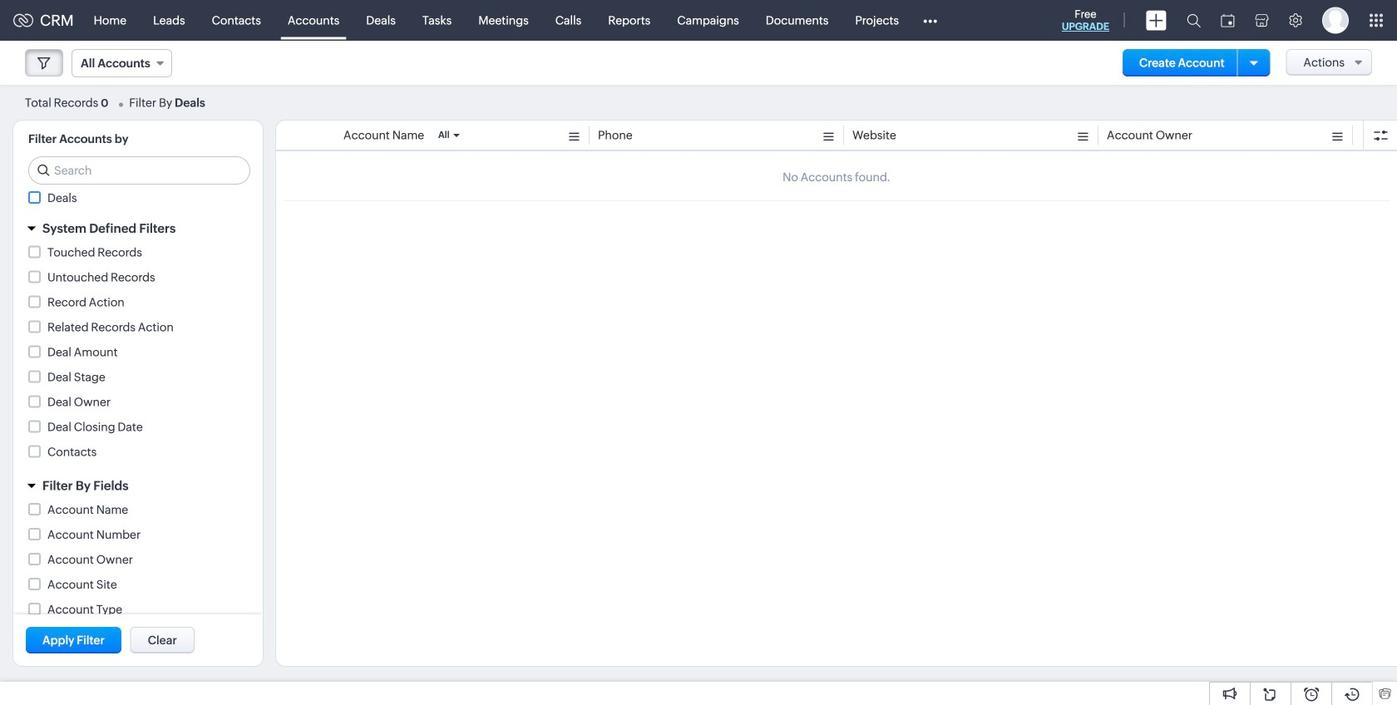Task type: locate. For each thing, give the bounding box(es) containing it.
None field
[[72, 49, 172, 77]]

logo image
[[13, 14, 33, 27]]

create menu image
[[1146, 10, 1167, 30]]

Other Modules field
[[912, 7, 948, 34]]

search element
[[1177, 0, 1211, 41]]



Task type: describe. For each thing, give the bounding box(es) containing it.
Search text field
[[29, 157, 250, 184]]

search image
[[1187, 13, 1201, 27]]

profile image
[[1323, 7, 1349, 34]]

profile element
[[1313, 0, 1359, 40]]

create menu element
[[1136, 0, 1177, 40]]

calendar image
[[1221, 14, 1235, 27]]



Task type: vqa. For each thing, say whether or not it's contained in the screenshot.
Profile element on the top right of page
yes



